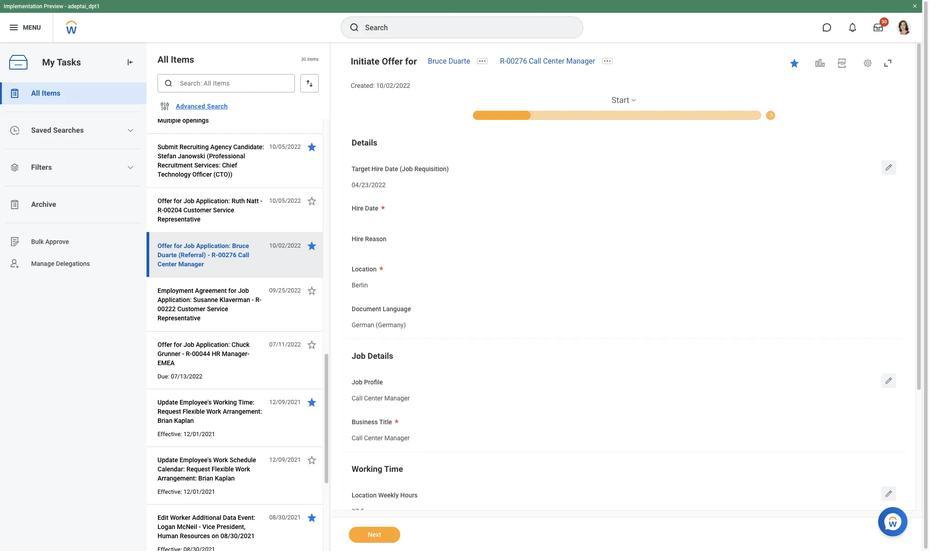 Task type: describe. For each thing, give the bounding box(es) containing it.
30 for 30 items
[[301, 57, 306, 62]]

location weekly hours element
[[352, 502, 364, 519]]

1 horizontal spatial bruce
[[428, 57, 447, 65]]

00222
[[158, 305, 176, 313]]

00204
[[164, 207, 182, 214]]

my tasks
[[42, 57, 81, 68]]

flexible inside update employee's work schedule calendar: request flexible work arrangement: brian kaplan
[[212, 466, 234, 473]]

Call Center Manager text field
[[352, 389, 410, 405]]

configure image
[[159, 101, 170, 112]]

call inside call center manager text field
[[352, 395, 362, 402]]

offer for offer for job application: ruth natt - r-00204 customer service representative
[[158, 197, 172, 205]]

time
[[384, 464, 403, 474]]

offer for job application: bruce duarte (referral) - r-00276 call center manager button
[[158, 240, 264, 270]]

bruce inside the offer for job application: bruce duarte (referral) - r-00276 call center manager
[[232, 242, 249, 250]]

service inside offer for job application: ruth natt - r-00204 customer service representative
[[213, 207, 234, 214]]

recruiting
[[180, 143, 209, 151]]

item list element
[[147, 42, 331, 551]]

manager inside the offer for job application: bruce duarte (referral) - r-00276 call center manager
[[178, 261, 204, 268]]

agreement
[[195, 287, 227, 294]]

saved
[[31, 126, 51, 135]]

items inside button
[[42, 89, 60, 98]]

brian inside "update employee's working time: request flexible work arrangement: brian kaplan"
[[158, 417, 173, 425]]

janowski
[[178, 152, 205, 160]]

candidate:
[[233, 143, 264, 151]]

edit worker additional data event: logan mcneil - vice president, human resources on 08/30/2021
[[158, 514, 255, 540]]

- right intern
[[246, 108, 248, 115]]

start
[[612, 95, 629, 105]]

04/23/2022 text field
[[352, 176, 386, 192]]

notifications large image
[[848, 23, 857, 32]]

openings
[[182, 117, 209, 124]]

for for offer for job application: muriel bouwmeester - e-00002 intern - multiple openings
[[174, 98, 182, 106]]

due:
[[158, 373, 169, 380]]

manage delegations link
[[0, 253, 147, 275]]

12/01/2021 for brian
[[183, 489, 215, 495]]

archive
[[31, 200, 56, 209]]

r-00276 call center manager
[[500, 57, 595, 65]]

target
[[352, 165, 370, 173]]

(professional
[[207, 152, 245, 160]]

representative inside employment agreement for job application: susanne klaverman - r- 00222 customer service representative
[[158, 315, 200, 322]]

hire for hire reason
[[352, 235, 364, 243]]

edit
[[158, 514, 168, 522]]

30 for 30
[[882, 19, 887, 24]]

requisition)
[[414, 165, 449, 173]]

application: for 00044
[[196, 341, 230, 348]]

target hire date (job requisition) element
[[352, 175, 386, 192]]

job inside offer for job application: ruth natt - r-00204 customer service representative
[[183, 197, 194, 205]]

12/09/2021 for update employee's work schedule calendar: request flexible work arrangement: brian kaplan
[[269, 457, 301, 463]]

filters
[[31, 163, 52, 172]]

1 vertical spatial work
[[213, 457, 228, 464]]

logan
[[158, 523, 175, 531]]

request inside update employee's work schedule calendar: request flexible work arrangement: brian kaplan
[[186, 466, 210, 473]]

30 items
[[301, 57, 319, 62]]

for inside employment agreement for job application: susanne klaverman - r- 00222 customer service representative
[[228, 287, 236, 294]]

clipboard image
[[9, 88, 20, 99]]

offer up created: 10/02/2022
[[382, 56, 403, 67]]

- inside menu banner
[[65, 3, 66, 10]]

calendar:
[[158, 466, 185, 473]]

advanced search
[[176, 103, 228, 110]]

all items button
[[0, 82, 147, 104]]

edit image for details
[[884, 377, 893, 386]]

30 button
[[868, 17, 889, 38]]

- inside employment agreement for job application: susanne klaverman - r- 00222 customer service representative
[[252, 296, 254, 304]]

job left profile
[[352, 379, 363, 386]]

for left bruce duarte link
[[405, 56, 417, 67]]

offer for job application: ruth natt - r-00204 customer service representative
[[158, 197, 262, 223]]

view related information image
[[815, 58, 826, 69]]

list containing all items
[[0, 82, 147, 275]]

location element
[[352, 276, 368, 293]]

services:
[[194, 162, 220, 169]]

officer
[[192, 171, 212, 178]]

job up job profile
[[352, 351, 366, 361]]

0 vertical spatial date
[[385, 165, 398, 173]]

bruce duarte link
[[428, 57, 470, 65]]

human
[[158, 533, 178, 540]]

intern
[[228, 108, 245, 115]]

Search Workday  search field
[[365, 17, 564, 38]]

customer inside employment agreement for job application: susanne klaverman - r- 00222 customer service representative
[[177, 305, 205, 313]]

search image inside menu banner
[[349, 22, 360, 33]]

hire for hire date
[[352, 205, 364, 212]]

job profile element
[[352, 389, 410, 406]]

manager inside text box
[[384, 434, 410, 442]]

job profile
[[352, 379, 383, 386]]

reason
[[365, 235, 387, 243]]

created:
[[351, 82, 375, 89]]

- inside the offer for job application: bruce duarte (referral) - r-00276 call center manager
[[208, 251, 210, 259]]

12/09/2021 for update employee's working time: request flexible work arrangement: brian kaplan
[[269, 399, 301, 406]]

employment agreement for job application: susanne klaverman - r- 00222 customer service representative
[[158, 287, 262, 322]]

searches
[[53, 126, 84, 135]]

service inside employment agreement for job application: susanne klaverman - r- 00222 customer service representative
[[207, 305, 228, 313]]

data
[[223, 514, 236, 522]]

stefan
[[158, 152, 176, 160]]

business
[[352, 418, 378, 426]]

gear image
[[863, 59, 872, 68]]

3 star image from the top
[[306, 397, 317, 408]]

working time
[[352, 464, 403, 474]]

close environment banner image
[[912, 3, 918, 9]]

job inside the offer for job application: bruce duarte (referral) - r-00276 call center manager
[[184, 242, 195, 250]]

start navigation
[[342, 95, 906, 120]]

multiple
[[158, 117, 181, 124]]

menu
[[23, 24, 41, 31]]

0 vertical spatial hire
[[372, 165, 383, 173]]

submit
[[158, 143, 178, 151]]

klaverman
[[220, 296, 250, 304]]

application: for r-
[[196, 242, 231, 250]]

for for offer for job application: ruth natt - r-00204 customer service representative
[[174, 197, 182, 205]]

tasks
[[57, 57, 81, 68]]

advanced
[[176, 103, 205, 110]]

bouwmeester
[[158, 108, 197, 115]]

technology
[[158, 171, 191, 178]]

document
[[352, 305, 381, 313]]

call inside the offer for job application: bruce duarte (referral) - r-00276 call center manager
[[238, 251, 249, 259]]

- left e-
[[199, 108, 201, 115]]

update for update employee's working time: request flexible work arrangement: brian kaplan
[[158, 399, 178, 406]]

profile
[[364, 379, 383, 386]]

archive button
[[0, 194, 147, 216]]

employment
[[158, 287, 193, 294]]

(job
[[400, 165, 413, 173]]

created: 10/02/2022
[[351, 82, 410, 89]]

application: for 00002
[[196, 98, 230, 106]]

start button
[[612, 95, 629, 106]]

schedule
[[230, 457, 256, 464]]

star image for offer for job application: ruth natt - r-00204 customer service representative
[[306, 196, 317, 207]]

mcneil
[[177, 523, 197, 531]]

call inside call center manager text box
[[352, 434, 362, 442]]

kaplan inside "update employee's working time: request flexible work arrangement: brian kaplan"
[[174, 417, 194, 425]]

arrangement: inside "update employee's working time: request flexible work arrangement: brian kaplan"
[[223, 408, 262, 415]]

brian inside update employee's work schedule calendar: request flexible work arrangement: brian kaplan
[[198, 475, 213, 482]]

hire date
[[352, 205, 378, 212]]

bulk approve
[[31, 238, 69, 245]]

application: for 00204
[[196, 197, 230, 205]]

susanne
[[193, 296, 218, 304]]

offer for job application: muriel bouwmeester - e-00002 intern - multiple openings button
[[158, 97, 264, 126]]

time:
[[238, 399, 255, 406]]

vice
[[202, 523, 215, 531]]

German (Germany) text field
[[352, 316, 406, 332]]

inbox large image
[[874, 23, 883, 32]]

all inside "all items" button
[[31, 89, 40, 98]]

language
[[383, 305, 411, 313]]

for for offer for job application: chuck grunner - r-00044 hr manager- emea
[[174, 341, 182, 348]]

job inside employment agreement for job application: susanne klaverman - r- 00222 customer service representative
[[238, 287, 249, 294]]

- inside edit worker additional data event: logan mcneil - vice president, human resources on 08/30/2021
[[199, 523, 201, 531]]

08/30/2021 inside edit worker additional data event: logan mcneil - vice president, human resources on 08/30/2021
[[221, 533, 255, 540]]

profile logan mcneil image
[[897, 20, 911, 37]]

hours
[[400, 492, 418, 499]]

offer for offer for job application: bruce duarte (referral) - r-00276 call center manager
[[158, 242, 172, 250]]

additional
[[192, 514, 221, 522]]

compensation
[[770, 112, 806, 118]]

duarte inside the offer for job application: bruce duarte (referral) - r-00276 call center manager
[[158, 251, 177, 259]]

0 vertical spatial details
[[352, 138, 377, 147]]

employee's for request
[[180, 457, 212, 464]]

all inside item list element
[[158, 54, 169, 65]]

bulk
[[31, 238, 44, 245]]

07/13/2022
[[171, 373, 202, 380]]

(germany)
[[376, 321, 406, 329]]

representative inside offer for job application: ruth natt - r-00204 customer service representative
[[158, 216, 200, 223]]

edit worker additional data event: logan mcneil - vice president, human resources on 08/30/2021 button
[[158, 512, 264, 542]]

Call Center Manager text field
[[352, 429, 410, 445]]



Task type: locate. For each thing, give the bounding box(es) containing it.
location inside details element
[[352, 266, 377, 273]]

12/01/2021 for kaplan
[[183, 431, 215, 438]]

request down due:
[[158, 408, 181, 415]]

10/02/2022 up 09/25/2022
[[269, 242, 301, 249]]

menu button
[[0, 13, 53, 42]]

0 horizontal spatial all
[[31, 89, 40, 98]]

flexible inside "update employee's working time: request flexible work arrangement: brian kaplan"
[[183, 408, 205, 415]]

customer inside offer for job application: ruth natt - r-00204 customer service representative
[[183, 207, 211, 214]]

for inside offer for job application: muriel bouwmeester - e-00002 intern - multiple openings
[[174, 98, 182, 106]]

2 vertical spatial hire
[[352, 235, 364, 243]]

08/30/2021 down president,
[[221, 533, 255, 540]]

weekly
[[378, 492, 399, 499]]

brian
[[158, 417, 173, 425], [198, 475, 213, 482]]

0 vertical spatial duarte
[[449, 57, 470, 65]]

1 horizontal spatial 00276
[[507, 57, 527, 65]]

1 horizontal spatial search image
[[349, 22, 360, 33]]

1 horizontal spatial brian
[[198, 475, 213, 482]]

business title
[[352, 418, 392, 426]]

star image for 09/25/2022
[[306, 285, 317, 296]]

1 employee's from the top
[[180, 399, 212, 406]]

hire left the reason at the top
[[352, 235, 364, 243]]

- right (referral)
[[208, 251, 210, 259]]

items
[[307, 57, 319, 62]]

effective:
[[158, 431, 182, 438], [158, 489, 182, 495]]

0 horizontal spatial flexible
[[183, 408, 205, 415]]

bruce
[[428, 57, 447, 65], [232, 242, 249, 250]]

1 call center manager from the top
[[352, 395, 410, 402]]

0 vertical spatial service
[[213, 207, 234, 214]]

30 inside item list element
[[301, 57, 306, 62]]

flexible down schedule
[[212, 466, 234, 473]]

1 vertical spatial representative
[[158, 315, 200, 322]]

04/23/2022
[[352, 181, 386, 188]]

job down "officer"
[[183, 197, 194, 205]]

employee's inside "update employee's working time: request flexible work arrangement: brian kaplan"
[[180, 399, 212, 406]]

1 edit image from the top
[[884, 163, 893, 172]]

0 vertical spatial 30
[[882, 19, 887, 24]]

for inside the offer for job application: bruce duarte (referral) - r-00276 call center manager
[[174, 242, 182, 250]]

application: inside the offer for job application: bruce duarte (referral) - r-00276 call center manager
[[196, 242, 231, 250]]

worker
[[170, 514, 191, 522]]

update employee's working time: request flexible work arrangement: brian kaplan
[[158, 399, 262, 425]]

2 vertical spatial work
[[235, 466, 250, 473]]

view printable version (pdf) image
[[837, 58, 848, 69]]

working left time
[[352, 464, 382, 474]]

search image inside item list element
[[164, 79, 173, 88]]

president,
[[217, 523, 245, 531]]

request
[[158, 408, 181, 415], [186, 466, 210, 473]]

(cto))
[[213, 171, 233, 178]]

0 vertical spatial 08/30/2021
[[269, 514, 301, 521]]

0 vertical spatial working
[[213, 399, 237, 406]]

1 star image from the top
[[306, 142, 317, 152]]

work
[[206, 408, 221, 415], [213, 457, 228, 464], [235, 466, 250, 473]]

1 vertical spatial hire
[[352, 205, 364, 212]]

00002
[[208, 108, 226, 115]]

offer for job application: bruce duarte (referral) - r-00276 call center manager
[[158, 242, 249, 268]]

compensation button
[[765, 110, 806, 120]]

0 horizontal spatial items
[[42, 89, 60, 98]]

all right transformation import icon
[[158, 54, 169, 65]]

1 vertical spatial star image
[[306, 196, 317, 207]]

1 vertical spatial 10/05/2022
[[269, 197, 301, 204]]

0 vertical spatial edit image
[[884, 163, 893, 172]]

event:
[[238, 514, 255, 522]]

0 horizontal spatial date
[[365, 205, 378, 212]]

call
[[529, 57, 541, 65], [238, 251, 249, 259], [352, 395, 362, 402], [352, 434, 362, 442]]

offer for job application: muriel bouwmeester - e-00002 intern - multiple openings
[[158, 98, 250, 124]]

07/11/2022
[[269, 341, 301, 348]]

0 vertical spatial flexible
[[183, 408, 205, 415]]

working left time:
[[213, 399, 237, 406]]

center inside the offer for job application: bruce duarte (referral) - r-00276 call center manager
[[158, 261, 177, 268]]

job up 00044
[[183, 341, 194, 348]]

0 vertical spatial 10/05/2022
[[269, 143, 301, 150]]

hire
[[372, 165, 383, 173], [352, 205, 364, 212], [352, 235, 364, 243]]

menu banner
[[0, 0, 922, 42]]

representative
[[158, 216, 200, 223], [158, 315, 200, 322]]

- left vice
[[199, 523, 201, 531]]

customer down susanne
[[177, 305, 205, 313]]

1 10/05/2022 from the top
[[269, 143, 301, 150]]

arrangement: down calendar:
[[158, 475, 197, 482]]

effective: for brian
[[158, 431, 182, 438]]

offer
[[382, 56, 403, 67], [158, 98, 172, 106], [158, 197, 172, 205], [158, 242, 172, 250], [158, 341, 172, 348]]

initiate offer for
[[351, 56, 417, 67]]

offer inside offer for job application: chuck grunner - r-00044 hr manager- emea
[[158, 341, 172, 348]]

call center manager down profile
[[352, 395, 410, 402]]

1 horizontal spatial duarte
[[449, 57, 470, 65]]

search
[[207, 103, 228, 110]]

1 horizontal spatial 30
[[882, 19, 887, 24]]

call center manager for title
[[352, 434, 410, 442]]

hire reason
[[352, 235, 387, 243]]

1 horizontal spatial items
[[171, 54, 194, 65]]

0 horizontal spatial 10/02/2022
[[269, 242, 301, 249]]

submit recruiting agency candidate: stefan janowski (professional recruitment services: chief technology officer (cto)) button
[[158, 142, 264, 180]]

10/05/2022 right candidate:
[[269, 143, 301, 150]]

1 vertical spatial update
[[158, 457, 178, 464]]

for up 'bouwmeester'
[[174, 98, 182, 106]]

Search: All Items text field
[[158, 74, 295, 93]]

2 edit image from the top
[[884, 377, 893, 386]]

job up klaverman
[[238, 287, 249, 294]]

0 horizontal spatial search image
[[164, 79, 173, 88]]

resources
[[180, 533, 210, 540]]

1 vertical spatial 30
[[301, 57, 306, 62]]

0 vertical spatial items
[[171, 54, 194, 65]]

update inside update employee's work schedule calendar: request flexible work arrangement: brian kaplan
[[158, 457, 178, 464]]

1 effective: from the top
[[158, 431, 182, 438]]

12/09/2021 right schedule
[[269, 457, 301, 463]]

1 vertical spatial brian
[[198, 475, 213, 482]]

chevron down image
[[127, 164, 134, 171]]

rename image
[[9, 236, 20, 247]]

1 12/01/2021 from the top
[[183, 431, 215, 438]]

title
[[379, 418, 392, 426]]

1 vertical spatial request
[[186, 466, 210, 473]]

12/01/2021
[[183, 431, 215, 438], [183, 489, 215, 495]]

0 vertical spatial location
[[352, 266, 377, 273]]

fullscreen image
[[882, 58, 893, 69]]

list
[[0, 82, 147, 275]]

clock check image
[[9, 125, 20, 136]]

arrangement: inside update employee's work schedule calendar: request flexible work arrangement: brian kaplan
[[158, 475, 197, 482]]

Berlin text field
[[352, 276, 368, 292]]

offer for job application: chuck grunner - r-00044 hr manager- emea button
[[158, 339, 264, 369]]

kaplan inside update employee's work schedule calendar: request flexible work arrangement: brian kaplan
[[215, 475, 235, 482]]

sort image
[[305, 79, 314, 88]]

2 vertical spatial edit image
[[884, 490, 893, 499]]

business title element
[[352, 428, 410, 445]]

0 vertical spatial arrangement:
[[223, 408, 262, 415]]

1 12/09/2021 from the top
[[269, 399, 301, 406]]

recruitment
[[158, 162, 193, 169]]

0 vertical spatial call center manager
[[352, 395, 410, 402]]

0 vertical spatial all items
[[158, 54, 194, 65]]

1 vertical spatial kaplan
[[215, 475, 235, 482]]

0 vertical spatial bruce
[[428, 57, 447, 65]]

0 vertical spatial all
[[158, 54, 169, 65]]

2 call center manager from the top
[[352, 434, 410, 442]]

effective: up calendar:
[[158, 431, 182, 438]]

edit image for time
[[884, 490, 893, 499]]

duarte left (referral)
[[158, 251, 177, 259]]

1 vertical spatial all
[[31, 89, 40, 98]]

1 vertical spatial items
[[42, 89, 60, 98]]

hr
[[212, 350, 220, 358]]

offer inside the offer for job application: bruce duarte (referral) - r-00276 call center manager
[[158, 242, 172, 250]]

for up (referral)
[[174, 242, 182, 250]]

employee's for flexible
[[180, 399, 212, 406]]

date left (job
[[385, 165, 398, 173]]

job details element
[[342, 343, 906, 452]]

for inside offer for job application: chuck grunner - r-00044 hr manager- emea
[[174, 341, 182, 348]]

bulk approve link
[[0, 231, 147, 253]]

1 vertical spatial edit image
[[884, 377, 893, 386]]

job inside offer for job application: muriel bouwmeester - e-00002 intern - multiple openings
[[183, 98, 194, 106]]

2 location from the top
[[352, 492, 377, 499]]

2 10/05/2022 from the top
[[269, 197, 301, 204]]

grunner
[[158, 350, 181, 358]]

approve
[[45, 238, 69, 245]]

call center manager down title
[[352, 434, 410, 442]]

update up calendar:
[[158, 457, 178, 464]]

1 vertical spatial service
[[207, 305, 228, 313]]

2 representative from the top
[[158, 315, 200, 322]]

effective: 12/01/2021 for kaplan
[[158, 431, 215, 438]]

employee's inside update employee's work schedule calendar: request flexible work arrangement: brian kaplan
[[180, 457, 212, 464]]

2 12/09/2021 from the top
[[269, 457, 301, 463]]

representative down 00222
[[158, 315, 200, 322]]

offer up 'bouwmeester'
[[158, 98, 172, 106]]

0 vertical spatial 12/09/2021
[[269, 399, 301, 406]]

job inside offer for job application: chuck grunner - r-00044 hr manager- emea
[[183, 341, 194, 348]]

2 effective: 12/01/2021 from the top
[[158, 489, 215, 495]]

offer up grunner
[[158, 341, 172, 348]]

1 vertical spatial effective:
[[158, 489, 182, 495]]

1 effective: 12/01/2021 from the top
[[158, 431, 215, 438]]

document language
[[352, 305, 411, 313]]

0 horizontal spatial 00276
[[218, 251, 237, 259]]

3 edit image from the top
[[884, 490, 893, 499]]

center inside text field
[[364, 395, 383, 402]]

offer for offer for job application: muriel bouwmeester - e-00002 intern - multiple openings
[[158, 98, 172, 106]]

application: left ruth
[[196, 197, 230, 205]]

2 update from the top
[[158, 457, 178, 464]]

30 left 'items'
[[301, 57, 306, 62]]

0 vertical spatial effective:
[[158, 431, 182, 438]]

- inside offer for job application: chuck grunner - r-00044 hr manager- emea
[[182, 350, 184, 358]]

application: inside offer for job application: muriel bouwmeester - e-00002 intern - multiple openings
[[196, 98, 230, 106]]

00276 inside the offer for job application: bruce duarte (referral) - r-00276 call center manager
[[218, 251, 237, 259]]

implementation
[[4, 3, 42, 10]]

0 vertical spatial effective: 12/01/2021
[[158, 431, 215, 438]]

update inside "update employee's working time: request flexible work arrangement: brian kaplan"
[[158, 399, 178, 406]]

0 horizontal spatial 08/30/2021
[[221, 533, 255, 540]]

effective: for arrangement:
[[158, 489, 182, 495]]

offer for offer for job application: chuck grunner - r-00044 hr manager- emea
[[158, 341, 172, 348]]

0 vertical spatial request
[[158, 408, 181, 415]]

justify image
[[8, 22, 19, 33]]

1 vertical spatial details
[[368, 351, 393, 361]]

due: 07/13/2022
[[158, 373, 202, 380]]

10/05/2022 right the natt at left
[[269, 197, 301, 204]]

2 12/01/2021 from the top
[[183, 489, 215, 495]]

customer right 00204
[[183, 207, 211, 214]]

1 vertical spatial search image
[[164, 79, 173, 88]]

r- inside the offer for job application: bruce duarte (referral) - r-00276 call center manager
[[212, 251, 218, 259]]

- right grunner
[[182, 350, 184, 358]]

30 inside button
[[882, 19, 887, 24]]

offer up 00204
[[158, 197, 172, 205]]

1 horizontal spatial date
[[385, 165, 398, 173]]

edit image inside job details element
[[884, 377, 893, 386]]

brian up additional
[[198, 475, 213, 482]]

1 vertical spatial flexible
[[212, 466, 234, 473]]

offer down 00204
[[158, 242, 172, 250]]

1 vertical spatial customer
[[177, 305, 205, 313]]

manager-
[[222, 350, 249, 358]]

r- inside employment agreement for job application: susanne klaverman - r- 00222 customer service representative
[[255, 296, 262, 304]]

1 horizontal spatial 10/02/2022
[[376, 82, 410, 89]]

1 horizontal spatial request
[[186, 466, 210, 473]]

date down 04/23/2022
[[365, 205, 378, 212]]

my tasks element
[[0, 42, 147, 551]]

10/02/2022 down "initiate offer for"
[[376, 82, 410, 89]]

chevron right image
[[765, 110, 776, 118]]

1 update from the top
[[158, 399, 178, 406]]

for inside offer for job application: ruth natt - r-00204 customer service representative
[[174, 197, 182, 205]]

0 vertical spatial kaplan
[[174, 417, 194, 425]]

1 horizontal spatial arrangement:
[[223, 408, 262, 415]]

bruce down ruth
[[232, 242, 249, 250]]

r-00276 call center manager link
[[500, 57, 595, 65]]

kaplan down schedule
[[215, 475, 235, 482]]

duarte down search workday search box
[[449, 57, 470, 65]]

service down susanne
[[207, 305, 228, 313]]

brian down due:
[[158, 417, 173, 425]]

agency
[[210, 143, 232, 151]]

0 vertical spatial 00276
[[507, 57, 527, 65]]

effective: 12/01/2021 down "update employee's working time: request flexible work arrangement: brian kaplan"
[[158, 431, 215, 438]]

all items
[[158, 54, 194, 65], [31, 89, 60, 98]]

adeptai_dpt1
[[68, 3, 100, 10]]

hire down 04/23/2022
[[352, 205, 364, 212]]

employment agreement for job application: susanne klaverman - r- 00222 customer service representative button
[[158, 285, 264, 324]]

1 horizontal spatial 08/30/2021
[[269, 514, 301, 521]]

10/05/2022 for submit recruiting agency candidate: stefan janowski (professional recruitment services: chief technology officer (cto))
[[269, 143, 301, 150]]

star image for submit recruiting agency candidate: stefan janowski (professional recruitment services: chief technology officer (cto))
[[306, 142, 317, 152]]

application: up hr
[[196, 341, 230, 348]]

transformation import image
[[125, 58, 135, 67]]

call center manager for profile
[[352, 395, 410, 402]]

arrangement: down time:
[[223, 408, 262, 415]]

1 vertical spatial 00276
[[218, 251, 237, 259]]

1 vertical spatial location
[[352, 492, 377, 499]]

09/25/2022
[[269, 287, 301, 294]]

request right calendar:
[[186, 466, 210, 473]]

0 horizontal spatial request
[[158, 408, 181, 415]]

bruce down search workday search box
[[428, 57, 447, 65]]

12/01/2021 down "update employee's working time: request flexible work arrangement: brian kaplan"
[[183, 431, 215, 438]]

star image for effective: 12/01/2021
[[306, 455, 317, 466]]

10/02/2022
[[376, 82, 410, 89], [269, 242, 301, 249]]

1 vertical spatial 08/30/2021
[[221, 533, 255, 540]]

0 horizontal spatial 30
[[301, 57, 306, 62]]

for up klaverman
[[228, 287, 236, 294]]

initiate
[[351, 56, 379, 67]]

10/05/2022 for offer for job application: ruth natt - r-00204 customer service representative
[[269, 197, 301, 204]]

work inside "update employee's working time: request flexible work arrangement: brian kaplan"
[[206, 408, 221, 415]]

employee's up calendar:
[[180, 457, 212, 464]]

1 vertical spatial effective: 12/01/2021
[[158, 489, 215, 495]]

application: up (referral)
[[196, 242, 231, 250]]

10/02/2022 inside item list element
[[269, 242, 301, 249]]

1 vertical spatial all items
[[31, 89, 60, 98]]

0 vertical spatial 12/01/2021
[[183, 431, 215, 438]]

1 vertical spatial 12/01/2021
[[183, 489, 215, 495]]

0 horizontal spatial brian
[[158, 417, 173, 425]]

request inside "update employee's working time: request flexible work arrangement: brian kaplan"
[[158, 408, 181, 415]]

30 left profile logan mcneil 'icon'
[[882, 19, 887, 24]]

search image
[[349, 22, 360, 33], [164, 79, 173, 88]]

all items inside "all items" button
[[31, 89, 60, 98]]

edit image inside 'working time' element
[[884, 490, 893, 499]]

berlin
[[352, 282, 368, 289]]

german (germany)
[[352, 321, 406, 329]]

details up profile
[[368, 351, 393, 361]]

manage
[[31, 260, 54, 267]]

0 vertical spatial customer
[[183, 207, 211, 214]]

natt
[[246, 197, 259, 205]]

employee's down 07/13/2022
[[180, 399, 212, 406]]

all items inside item list element
[[158, 54, 194, 65]]

1 location from the top
[[352, 266, 377, 273]]

- inside offer for job application: ruth natt - r-00204 customer service representative
[[260, 197, 262, 205]]

customer
[[183, 207, 211, 214], [177, 305, 205, 313]]

kaplan down 07/13/2022
[[174, 417, 194, 425]]

1 vertical spatial duarte
[[158, 251, 177, 259]]

working time element
[[342, 456, 906, 551]]

2 employee's from the top
[[180, 457, 212, 464]]

r- inside offer for job application: ruth natt - r-00204 customer service representative
[[158, 207, 164, 214]]

chevron down image
[[127, 127, 134, 134]]

offer inside offer for job application: muriel bouwmeester - e-00002 intern - multiple openings
[[158, 98, 172, 106]]

center inside text box
[[364, 434, 383, 442]]

effective: 12/01/2021 for brian
[[158, 489, 215, 495]]

flexible
[[183, 408, 205, 415], [212, 466, 234, 473]]

details element
[[342, 129, 906, 339]]

location up 37.5 text field at the bottom of the page
[[352, 492, 377, 499]]

2 star image from the top
[[306, 196, 317, 207]]

job up (referral)
[[184, 242, 195, 250]]

for up 00204
[[174, 197, 182, 205]]

1 horizontal spatial working
[[352, 464, 382, 474]]

08/30/2021 right event:
[[269, 514, 301, 521]]

1 representative from the top
[[158, 216, 200, 223]]

0 vertical spatial employee's
[[180, 399, 212, 406]]

1 horizontal spatial all items
[[158, 54, 194, 65]]

star image
[[306, 142, 317, 152], [306, 196, 317, 207], [306, 397, 317, 408]]

00044
[[192, 350, 210, 358]]

for for offer for job application: bruce duarte (referral) - r-00276 call center manager
[[174, 242, 182, 250]]

target hire date (job requisition)
[[352, 165, 449, 173]]

00276
[[507, 57, 527, 65], [218, 251, 237, 259]]

12/01/2021 down update employee's work schedule calendar: request flexible work arrangement: brian kaplan in the left of the page
[[183, 489, 215, 495]]

1 vertical spatial call center manager
[[352, 434, 410, 442]]

application: inside offer for job application: ruth natt - r-00204 customer service representative
[[196, 197, 230, 205]]

job up 'bouwmeester'
[[183, 98, 194, 106]]

1 vertical spatial arrangement:
[[158, 475, 197, 482]]

update for update employee's work schedule calendar: request flexible work arrangement: brian kaplan
[[158, 457, 178, 464]]

saved searches button
[[0, 120, 147, 142]]

items
[[171, 54, 194, 65], [42, 89, 60, 98]]

30
[[882, 19, 887, 24], [301, 57, 306, 62]]

- right preview
[[65, 3, 66, 10]]

location for location
[[352, 266, 377, 273]]

e-
[[202, 108, 208, 115]]

service down ruth
[[213, 207, 234, 214]]

update down due:
[[158, 399, 178, 406]]

0 vertical spatial 10/02/2022
[[376, 82, 410, 89]]

for up grunner
[[174, 341, 182, 348]]

location for location weekly hours
[[352, 492, 377, 499]]

0 vertical spatial work
[[206, 408, 221, 415]]

edit image inside details element
[[884, 163, 893, 172]]

manager inside text field
[[384, 395, 410, 402]]

1 vertical spatial 12/09/2021
[[269, 457, 301, 463]]

ruth
[[232, 197, 245, 205]]

r- inside offer for job application: chuck grunner - r-00044 hr manager- emea
[[186, 350, 192, 358]]

search image up the initiate at the left top of the page
[[349, 22, 360, 33]]

search image up configure image
[[164, 79, 173, 88]]

star image for 10/02/2022
[[306, 240, 317, 251]]

1 vertical spatial date
[[365, 205, 378, 212]]

star image
[[789, 58, 800, 69], [306, 240, 317, 251], [306, 285, 317, 296], [306, 339, 317, 350], [306, 455, 317, 466], [306, 512, 317, 523]]

document language element
[[352, 315, 406, 332]]

12/09/2021 right time:
[[269, 399, 301, 406]]

star image for due: 07/13/2022
[[306, 339, 317, 350]]

hire right target
[[372, 165, 383, 173]]

1 horizontal spatial flexible
[[212, 466, 234, 473]]

effective: 12/01/2021
[[158, 431, 215, 438], [158, 489, 215, 495]]

application: down employment
[[158, 296, 192, 304]]

- right klaverman
[[252, 296, 254, 304]]

offer for job application: ruth natt - r-00204 customer service representative button
[[158, 196, 264, 225]]

0 vertical spatial search image
[[349, 22, 360, 33]]

0 vertical spatial brian
[[158, 417, 173, 425]]

0 horizontal spatial kaplan
[[174, 417, 194, 425]]

0 horizontal spatial working
[[213, 399, 237, 406]]

37.5 text field
[[352, 502, 364, 518]]

1 vertical spatial 10/02/2022
[[269, 242, 301, 249]]

application: inside employment agreement for job application: susanne klaverman - r- 00222 customer service representative
[[158, 296, 192, 304]]

working inside "update employee's working time: request flexible work arrangement: brian kaplan"
[[213, 399, 237, 406]]

location up berlin text box
[[352, 266, 377, 273]]

1 horizontal spatial kaplan
[[215, 475, 235, 482]]

offer inside offer for job application: ruth natt - r-00204 customer service representative
[[158, 197, 172, 205]]

08/30/2021
[[269, 514, 301, 521], [221, 533, 255, 540]]

items inside item list element
[[171, 54, 194, 65]]

clipboard image
[[9, 199, 20, 210]]

user plus image
[[9, 258, 20, 269]]

- right the natt at left
[[260, 197, 262, 205]]

application: inside offer for job application: chuck grunner - r-00044 hr manager- emea
[[196, 341, 230, 348]]

0 vertical spatial update
[[158, 399, 178, 406]]

representative down 00204
[[158, 216, 200, 223]]

saved searches
[[31, 126, 84, 135]]

0 horizontal spatial arrangement:
[[158, 475, 197, 482]]

effective: down calendar:
[[158, 489, 182, 495]]

0 vertical spatial star image
[[306, 142, 317, 152]]

2 effective: from the top
[[158, 489, 182, 495]]

(referral)
[[178, 251, 206, 259]]

edit image
[[884, 163, 893, 172], [884, 377, 893, 386], [884, 490, 893, 499]]

2 vertical spatial star image
[[306, 397, 317, 408]]

1 vertical spatial working
[[352, 464, 382, 474]]

location inside 'working time' element
[[352, 492, 377, 499]]

all right clipboard icon
[[31, 89, 40, 98]]

update employee's work schedule calendar: request flexible work arrangement: brian kaplan
[[158, 457, 256, 482]]

application: up "00002"
[[196, 98, 230, 106]]

perspective image
[[9, 162, 20, 173]]

-
[[65, 3, 66, 10], [199, 108, 201, 115], [246, 108, 248, 115], [260, 197, 262, 205], [208, 251, 210, 259], [252, 296, 254, 304], [182, 350, 184, 358], [199, 523, 201, 531]]

details up target
[[352, 138, 377, 147]]

1 horizontal spatial all
[[158, 54, 169, 65]]

details
[[352, 138, 377, 147], [368, 351, 393, 361]]

flexible down 07/13/2022
[[183, 408, 205, 415]]

effective: 12/01/2021 up worker
[[158, 489, 215, 495]]



Task type: vqa. For each thing, say whether or not it's contained in the screenshot.
'AUTHORIZED'
no



